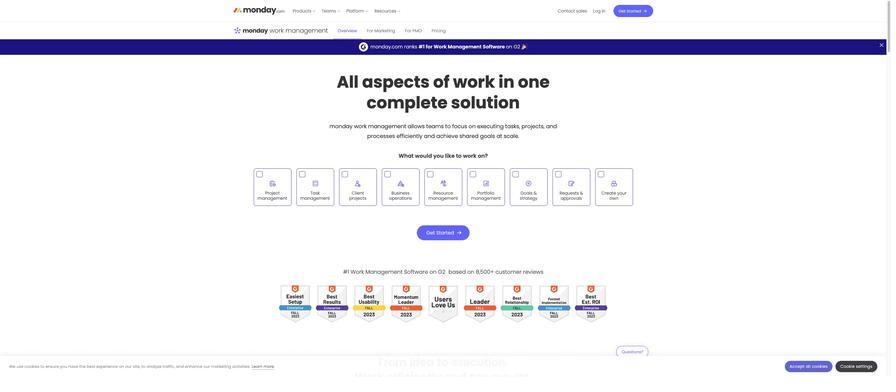 Task type: locate. For each thing, give the bounding box(es) containing it.
pmo
[[413, 28, 422, 34]]

in
[[602, 8, 606, 14], [499, 71, 515, 94]]

management
[[448, 43, 482, 50], [366, 268, 403, 276]]

efficiently
[[397, 132, 422, 140]]

list containing products
[[290, 0, 404, 22]]

like
[[445, 152, 455, 160]]

to inside monday work management allows teams to focus on executing tasks, projects, and processes efficiently and achieve shared goals at scale.
[[445, 123, 451, 130]]

1 horizontal spatial cookies
[[812, 364, 828, 370]]

platform
[[346, 8, 364, 14]]

software
[[483, 43, 505, 50], [404, 268, 428, 276]]

management inside option
[[300, 195, 330, 201]]

best results enterprise fall 2023 image
[[316, 282, 349, 327]]

0 vertical spatial in
[[602, 8, 606, 14]]

all
[[337, 71, 359, 94]]

2 & from the left
[[580, 190, 583, 197]]

overview link
[[333, 22, 362, 39]]

business operations image
[[394, 178, 407, 190]]

work inside all aspects of work in one complete solution
[[453, 71, 495, 94]]

momentum leader fall 2023 image
[[390, 282, 423, 327]]

scale.
[[504, 132, 519, 140]]

1 horizontal spatial you
[[433, 152, 444, 160]]

management
[[368, 123, 406, 130], [258, 195, 287, 201], [300, 195, 330, 201], [428, 195, 458, 201], [471, 195, 501, 201]]

1 horizontal spatial and
[[424, 132, 435, 140]]

solution
[[451, 91, 520, 114]]

requests approvals image
[[565, 178, 577, 190]]

2 horizontal spatial and
[[546, 123, 557, 130]]

contact
[[558, 8, 575, 14]]

resources link
[[372, 6, 404, 16]]

& right goals
[[534, 190, 537, 197]]

marketing
[[211, 364, 231, 370]]

management up processes
[[368, 123, 406, 130]]

1 horizontal spatial #1
[[419, 43, 425, 50]]

your
[[617, 190, 627, 197]]

0 vertical spatial get started
[[619, 8, 641, 14]]

for pmo link
[[400, 22, 427, 39]]

accept all cookies button
[[785, 361, 833, 373]]

1 vertical spatial and
[[424, 132, 435, 140]]

to up achieve
[[445, 123, 451, 130]]

0 horizontal spatial g2
[[438, 268, 446, 276]]

1 horizontal spatial for
[[405, 28, 411, 34]]

0 horizontal spatial #1
[[343, 268, 349, 276]]

& inside goals & strategy
[[534, 190, 537, 197]]

you
[[433, 152, 444, 160], [60, 364, 67, 370]]

1 vertical spatial g2
[[438, 268, 446, 276]]

log in link
[[590, 6, 609, 16]]

list containing contact sales
[[555, 0, 609, 22]]

0 horizontal spatial cookies
[[25, 364, 39, 370]]

pricing link
[[427, 22, 451, 39]]

started for bottom get started button
[[436, 230, 454, 237]]

our right enhance
[[203, 364, 210, 370]]

questions?
[[622, 349, 643, 355]]

0 horizontal spatial work
[[351, 268, 364, 276]]

task management
[[300, 190, 330, 201]]

and down teams
[[424, 132, 435, 140]]

started for get started button to the top
[[627, 8, 641, 14]]

1 vertical spatial management
[[366, 268, 403, 276]]

1 horizontal spatial work
[[434, 43, 447, 50]]

you left like
[[433, 152, 444, 160]]

the
[[79, 364, 86, 370]]

easiest setup enterprise fall 2023 image
[[279, 282, 312, 327]]

Project management checkbox
[[254, 169, 291, 206]]

achieve
[[436, 132, 458, 140]]

0 horizontal spatial started
[[436, 230, 454, 237]]

on inside monday work management allows teams to focus on executing tasks, projects, and processes efficiently and achieve shared goals at scale.
[[469, 123, 476, 130]]

business
[[392, 190, 410, 197]]

2 for from the left
[[405, 28, 411, 34]]

1 vertical spatial get started
[[426, 230, 454, 237]]

main element
[[290, 0, 653, 22]]

0 horizontal spatial get started
[[426, 230, 454, 237]]

management for project management
[[258, 195, 287, 201]]

you left have
[[60, 364, 67, 370]]

we
[[9, 364, 15, 370]]

0 vertical spatial work
[[434, 43, 447, 50]]

work inside monday work management allows teams to focus on executing tasks, projects, and processes efficiently and achieve shared goals at scale.
[[354, 123, 367, 130]]

1 horizontal spatial get started button
[[613, 5, 653, 17]]

list
[[290, 0, 404, 22], [555, 0, 609, 22]]

1 vertical spatial you
[[60, 364, 67, 370]]

&
[[534, 190, 537, 197], [580, 190, 583, 197]]

0 horizontal spatial &
[[534, 190, 537, 197]]

0 horizontal spatial and
[[176, 364, 184, 370]]

1 vertical spatial get
[[426, 230, 435, 237]]

best relationship fall 2023 image
[[501, 282, 534, 327]]

one
[[518, 71, 550, 94]]

1 horizontal spatial get
[[619, 8, 626, 14]]

on?
[[478, 152, 488, 160]]

1 vertical spatial software
[[404, 268, 428, 276]]

reviews
[[523, 268, 543, 276]]

analyze
[[146, 364, 162, 370]]

0 vertical spatial management
[[448, 43, 482, 50]]

get
[[619, 8, 626, 14], [426, 230, 435, 237]]

#1
[[419, 43, 425, 50], [343, 268, 349, 276]]

pricing
[[432, 28, 446, 34]]

in left one
[[499, 71, 515, 94]]

from
[[378, 355, 407, 371]]

management down "project management" image
[[258, 195, 287, 201]]

project management
[[258, 190, 287, 201]]

1 horizontal spatial get started
[[619, 8, 641, 14]]

dialog
[[0, 357, 887, 378]]

products
[[293, 8, 311, 14]]

cookies right use
[[25, 364, 39, 370]]

and
[[546, 123, 557, 130], [424, 132, 435, 140], [176, 364, 184, 370]]

for for for pmo
[[405, 28, 411, 34]]

management down task management image
[[300, 195, 330, 201]]

1 for from the left
[[367, 28, 373, 34]]

customer
[[495, 268, 522, 276]]

0 vertical spatial software
[[483, 43, 505, 50]]

0 vertical spatial g2
[[514, 43, 520, 50]]

all
[[806, 364, 811, 370]]

to right idea
[[437, 355, 448, 371]]

on
[[506, 43, 512, 50], [469, 123, 476, 130], [430, 268, 437, 276], [467, 268, 474, 276], [119, 364, 124, 370]]

1 horizontal spatial our
[[203, 364, 210, 370]]

cookie settings button
[[836, 361, 877, 373]]

in inside all aspects of work in one complete solution
[[499, 71, 515, 94]]

create your own
[[602, 190, 627, 201]]

8,500+
[[476, 268, 494, 276]]

2 list from the left
[[555, 0, 609, 22]]

aspects
[[362, 71, 430, 94]]

0 vertical spatial #1
[[419, 43, 425, 50]]

0 horizontal spatial you
[[60, 364, 67, 370]]

for marketing link
[[362, 22, 400, 39]]

0 horizontal spatial software
[[404, 268, 428, 276]]

resource management
[[428, 190, 458, 201]]

0 horizontal spatial get
[[426, 230, 435, 237]]

started inside main element
[[627, 8, 641, 14]]

#1 work management software on g2  based on 8,500+ customer reviews
[[343, 268, 543, 276]]

0 horizontal spatial for
[[367, 28, 373, 34]]

2 vertical spatial work
[[463, 152, 477, 160]]

management down portfolio management icon
[[471, 195, 501, 201]]

Create your own checkbox
[[595, 169, 633, 206]]

users love us image
[[427, 282, 460, 327]]

cookies right all
[[812, 364, 828, 370]]

& right 'requests'
[[580, 190, 583, 197]]

dialog containing we use cookies to ensure you have the best experience on our site, to analyze traffic, and enhance our marketing activities.
[[0, 357, 887, 378]]

cookies for all
[[812, 364, 828, 370]]

our left site,
[[125, 364, 132, 370]]

1 horizontal spatial list
[[555, 0, 609, 22]]

client projects image
[[352, 178, 364, 190]]

projects,
[[522, 123, 545, 130]]

operations
[[389, 195, 412, 201]]

idea
[[409, 355, 434, 371]]

cookies inside accept all cookies button
[[812, 364, 828, 370]]

learn more link
[[252, 364, 274, 370]]

0 vertical spatial started
[[627, 8, 641, 14]]

Business operations checkbox
[[382, 169, 419, 206]]

1 vertical spatial work
[[354, 123, 367, 130]]

in right log
[[602, 8, 606, 14]]

goals & strategy
[[520, 190, 537, 201]]

task
[[311, 190, 320, 197]]

0 horizontal spatial get started button
[[417, 226, 470, 240]]

group
[[251, 166, 635, 208]]

leader fall 2023 image
[[464, 282, 497, 327]]

to left ensure
[[40, 364, 44, 370]]

get inside main element
[[619, 8, 626, 14]]

0 vertical spatial work
[[453, 71, 495, 94]]

0 vertical spatial get started button
[[613, 5, 653, 17]]

to
[[445, 123, 451, 130], [456, 152, 462, 160], [437, 355, 448, 371], [40, 364, 44, 370], [141, 364, 145, 370]]

for left "marketing"
[[367, 28, 373, 34]]

1 horizontal spatial started
[[627, 8, 641, 14]]

& inside "requests & approvals"
[[580, 190, 583, 197]]

ranks
[[404, 43, 417, 50]]

task management image
[[309, 178, 321, 190]]

1 horizontal spatial g2
[[514, 43, 520, 50]]

for left pmo
[[405, 28, 411, 34]]

marketing
[[374, 28, 395, 34]]

and right traffic,
[[176, 364, 184, 370]]

from idea to execution.
[[378, 355, 508, 371]]

accept all cookies
[[790, 364, 828, 370]]

ensure
[[46, 364, 59, 370]]

1 vertical spatial #1
[[343, 268, 349, 276]]

1 horizontal spatial in
[[602, 8, 606, 14]]

learn
[[252, 364, 262, 370]]

log in
[[593, 8, 606, 14]]

1 vertical spatial started
[[436, 230, 454, 237]]

get started button
[[613, 5, 653, 17], [417, 226, 470, 240]]

started
[[627, 8, 641, 14], [436, 230, 454, 237]]

0 horizontal spatial our
[[125, 364, 132, 370]]

have
[[68, 364, 78, 370]]

1 vertical spatial in
[[499, 71, 515, 94]]

requests & approvals
[[560, 190, 583, 201]]

management down "resource management" image
[[428, 195, 458, 201]]

1 horizontal spatial &
[[580, 190, 583, 197]]

1 & from the left
[[534, 190, 537, 197]]

client
[[352, 190, 364, 197]]

1 vertical spatial work
[[351, 268, 364, 276]]

1 list from the left
[[290, 0, 404, 22]]

get started inside main element
[[619, 8, 641, 14]]

and right projects,
[[546, 123, 557, 130]]

management inside option
[[258, 195, 287, 201]]

0 vertical spatial get
[[619, 8, 626, 14]]

goals
[[520, 190, 533, 197]]

cookies
[[25, 364, 39, 370], [812, 364, 828, 370]]

0 horizontal spatial list
[[290, 0, 404, 22]]

0 horizontal spatial in
[[499, 71, 515, 94]]



Task type: vqa. For each thing, say whether or not it's contained in the screenshot.
across
no



Task type: describe. For each thing, give the bounding box(es) containing it.
to right like
[[456, 152, 462, 160]]

enhance
[[185, 364, 202, 370]]

g2 logo white rgb v2 image
[[359, 42, 368, 52]]

portfolio management
[[471, 190, 501, 201]]

management for portfolio management
[[471, 195, 501, 201]]

1 horizontal spatial software
[[483, 43, 505, 50]]

Client projects checkbox
[[339, 169, 377, 206]]

use
[[16, 364, 23, 370]]

at
[[497, 132, 502, 140]]

0 horizontal spatial management
[[366, 268, 403, 276]]

products link
[[290, 6, 319, 16]]

all aspects of work in one complete solution
[[337, 71, 550, 114]]

& for strategy
[[534, 190, 537, 197]]

monday.com
[[370, 43, 403, 50]]

monday.com logo image
[[233, 4, 285, 17]]

best estimated roi enterprise fall 2023 image
[[575, 282, 608, 327]]

more
[[264, 364, 274, 370]]

activities.
[[232, 364, 250, 370]]

executing
[[477, 123, 504, 130]]

resource
[[433, 190, 453, 197]]

1 vertical spatial get started button
[[417, 226, 470, 240]]

cookie settings
[[840, 364, 873, 370]]

execution.
[[451, 355, 508, 371]]

settings
[[856, 364, 873, 370]]

what would you like to work on?
[[399, 152, 488, 160]]

processes
[[367, 132, 395, 140]]

own
[[610, 195, 619, 201]]

teams
[[426, 123, 444, 130]]

0 vertical spatial and
[[546, 123, 557, 130]]

would
[[415, 152, 432, 160]]

1 horizontal spatial management
[[448, 43, 482, 50]]

platform link
[[343, 6, 372, 16]]

resources
[[375, 8, 396, 14]]

Portfolio management checkbox
[[467, 169, 505, 206]]

best usability fall 2023 image
[[353, 282, 386, 327]]

goals strategy image
[[523, 178, 535, 190]]

questions? button
[[616, 346, 648, 362]]

monday work management allows teams to focus on executing tasks, projects, and processes efficiently and achieve shared goals at scale.
[[330, 123, 557, 140]]

group containing project management
[[251, 166, 635, 208]]

overview
[[338, 28, 357, 34]]

monday.com ranks #1 for work management software on g2  🎉
[[370, 43, 528, 50]]

tasks,
[[505, 123, 520, 130]]

create your own image
[[608, 178, 620, 190]]

management for task management
[[300, 195, 330, 201]]

goals
[[480, 132, 495, 140]]

business operations
[[389, 190, 412, 201]]

traffic,
[[163, 364, 175, 370]]

for pmo
[[405, 28, 422, 34]]

Task management checkbox
[[296, 169, 334, 206]]

project management image
[[266, 178, 279, 190]]

fastest implementation enterprise fall 2023 image
[[538, 282, 571, 327]]

for marketing
[[367, 28, 395, 34]]

2 our from the left
[[203, 364, 210, 370]]

0 vertical spatial you
[[433, 152, 444, 160]]

projects
[[349, 195, 366, 201]]

monday.com work management image
[[233, 22, 328, 39]]

monday
[[330, 123, 353, 130]]

Resource management checkbox
[[424, 169, 462, 206]]

on inside dialog
[[119, 364, 124, 370]]

for
[[426, 43, 433, 50]]

allows
[[408, 123, 425, 130]]

portfolio management image
[[480, 178, 492, 190]]

focus
[[452, 123, 467, 130]]

client projects
[[349, 190, 366, 201]]

create
[[602, 190, 616, 197]]

2 vertical spatial and
[[176, 364, 184, 370]]

strategy
[[520, 195, 537, 201]]

approvals
[[561, 195, 582, 201]]

teams
[[322, 8, 336, 14]]

accept
[[790, 364, 805, 370]]

management inside monday work management allows teams to focus on executing tasks, projects, and processes efficiently and achieve shared goals at scale.
[[368, 123, 406, 130]]

& for approvals
[[580, 190, 583, 197]]

project
[[265, 190, 280, 197]]

for for for marketing
[[367, 28, 373, 34]]

resource management image
[[437, 178, 449, 190]]

shared
[[460, 132, 479, 140]]

portfolio
[[477, 190, 494, 197]]

cookie
[[840, 364, 855, 370]]

🎉
[[522, 43, 528, 50]]

Requests & approvals checkbox
[[552, 169, 590, 206]]

complete
[[367, 91, 448, 114]]

cookies for use
[[25, 364, 39, 370]]

requests
[[560, 190, 579, 197]]

1 our from the left
[[125, 364, 132, 370]]

to right site,
[[141, 364, 145, 370]]

best
[[87, 364, 95, 370]]

of
[[433, 71, 450, 94]]

Goals & strategy checkbox
[[510, 169, 548, 206]]

what
[[399, 152, 414, 160]]

site,
[[133, 364, 140, 370]]

management for resource management
[[428, 195, 458, 201]]

log
[[593, 8, 601, 14]]

contact sales
[[558, 8, 587, 14]]

experience
[[96, 364, 118, 370]]



